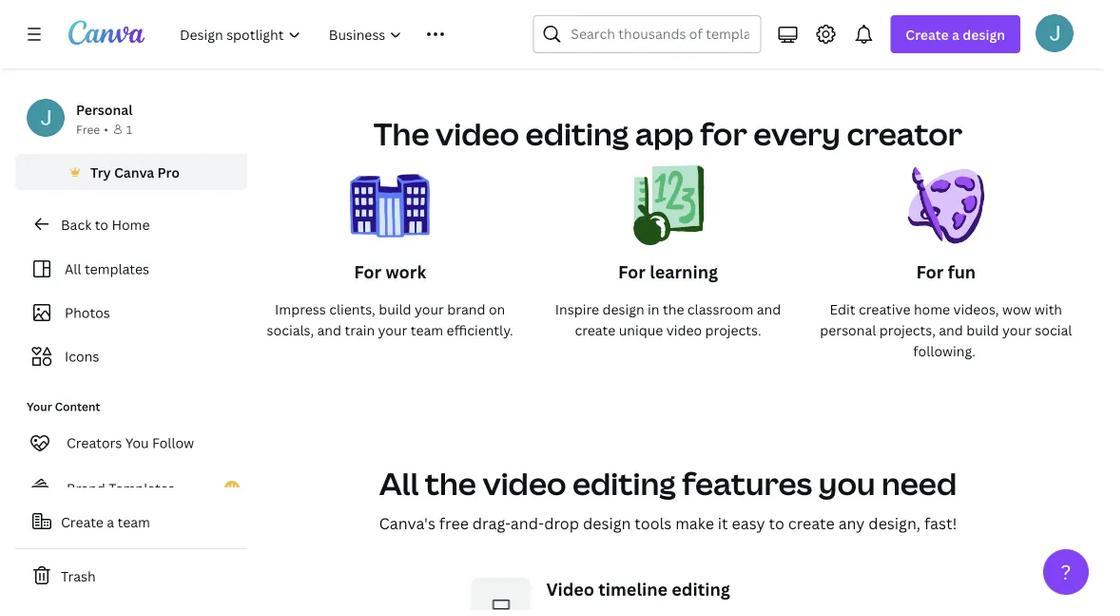 Task type: locate. For each thing, give the bounding box(es) containing it.
0 vertical spatial editing
[[526, 113, 629, 155]]

for left work
[[354, 260, 382, 284]]

video up and-
[[483, 463, 567, 505]]

wow
[[1003, 300, 1032, 318]]

for for for fun
[[917, 260, 944, 284]]

0 horizontal spatial and
[[317, 321, 342, 339]]

to right easy
[[769, 514, 785, 534]]

it
[[718, 514, 728, 534]]

0 horizontal spatial your
[[378, 321, 408, 339]]

unique
[[619, 321, 663, 339]]

try
[[90, 163, 111, 181]]

0 vertical spatial video
[[436, 113, 519, 155]]

all up canva's
[[379, 463, 419, 505]]

your down wow
[[1003, 321, 1032, 339]]

a inside 'dropdown button'
[[952, 25, 960, 43]]

2 vertical spatial video
[[483, 463, 567, 505]]

features
[[682, 463, 813, 505]]

brand
[[447, 300, 486, 318]]

the
[[374, 113, 429, 155]]

1 horizontal spatial and
[[757, 300, 781, 318]]

2 vertical spatial editing
[[672, 578, 731, 601]]

video right the
[[436, 113, 519, 155]]

timeline
[[599, 578, 668, 601]]

0 vertical spatial build
[[379, 300, 412, 318]]

0 horizontal spatial create
[[575, 321, 616, 339]]

editing left app
[[526, 113, 629, 155]]

edit
[[830, 300, 856, 318]]

clients,
[[329, 300, 376, 318]]

editing
[[526, 113, 629, 155], [573, 463, 676, 505], [672, 578, 731, 601]]

brand
[[67, 480, 105, 498]]

the up free
[[425, 463, 477, 505]]

3 for from the left
[[917, 260, 944, 284]]

a
[[952, 25, 960, 43], [107, 513, 114, 531]]

for work
[[354, 260, 426, 284]]

create for create a design
[[906, 25, 949, 43]]

create for create a team
[[61, 513, 104, 531]]

1 vertical spatial design
[[603, 300, 645, 318]]

1 vertical spatial team
[[118, 513, 150, 531]]

0 vertical spatial create
[[906, 25, 949, 43]]

team down brand templates "link"
[[118, 513, 150, 531]]

all templates link
[[27, 251, 236, 287]]

for left learning
[[618, 260, 646, 284]]

team inside impress clients, build your brand on socials, and train your team efficiently.
[[411, 321, 444, 339]]

your inside edit creative home videos, wow with personal projects, and build your social following.
[[1003, 321, 1032, 339]]

2 for from the left
[[618, 260, 646, 284]]

socials,
[[267, 321, 314, 339]]

team inside button
[[118, 513, 150, 531]]

1 horizontal spatial a
[[952, 25, 960, 43]]

canva
[[114, 163, 154, 181]]

build inside impress clients, build your brand on socials, and train your team efficiently.
[[379, 300, 412, 318]]

0 vertical spatial to
[[95, 215, 108, 234]]

0 vertical spatial design
[[963, 25, 1006, 43]]

design up unique on the right
[[603, 300, 645, 318]]

templates
[[85, 260, 149, 278]]

0 horizontal spatial team
[[118, 513, 150, 531]]

design right the "drop"
[[583, 514, 631, 534]]

impress clients, build your brand on socials, and train your team efficiently.
[[267, 300, 513, 339]]

0 vertical spatial a
[[952, 25, 960, 43]]

1 horizontal spatial create
[[906, 25, 949, 43]]

1 vertical spatial a
[[107, 513, 114, 531]]

trash link
[[15, 557, 247, 596]]

your left brand
[[415, 300, 444, 318]]

to inside back to home link
[[95, 215, 108, 234]]

2 vertical spatial design
[[583, 514, 631, 534]]

a for team
[[107, 513, 114, 531]]

1 vertical spatial create
[[788, 514, 835, 534]]

0 horizontal spatial for
[[354, 260, 382, 284]]

design inside all the video editing features you need canva's free drag-and-drop design tools make it easy to create any design, fast!
[[583, 514, 631, 534]]

the right in
[[663, 300, 684, 318]]

fast!
[[925, 514, 957, 534]]

0 vertical spatial create
[[575, 321, 616, 339]]

the
[[663, 300, 684, 318], [425, 463, 477, 505]]

0 horizontal spatial all
[[65, 260, 81, 278]]

create left any
[[788, 514, 835, 534]]

video
[[547, 578, 595, 601]]

classroom
[[688, 300, 754, 318]]

and up projects.
[[757, 300, 781, 318]]

1 vertical spatial to
[[769, 514, 785, 534]]

1 vertical spatial editing
[[573, 463, 676, 505]]

for left fun
[[917, 260, 944, 284]]

following.
[[914, 342, 976, 360]]

0 vertical spatial all
[[65, 260, 81, 278]]

all inside all the video editing features you need canva's free drag-and-drop design tools make it easy to create any design, fast!
[[379, 463, 419, 505]]

1 horizontal spatial for
[[618, 260, 646, 284]]

for fun
[[917, 260, 976, 284]]

1 for from the left
[[354, 260, 382, 284]]

create inside button
[[61, 513, 104, 531]]

and inside edit creative home videos, wow with personal projects, and build your social following.
[[939, 321, 964, 339]]

inspire design in the classroom and create unique video projects.
[[555, 300, 781, 339]]

1 horizontal spatial team
[[411, 321, 444, 339]]

create inside 'dropdown button'
[[906, 25, 949, 43]]

0 vertical spatial team
[[411, 321, 444, 339]]

2 horizontal spatial your
[[1003, 321, 1032, 339]]

0 vertical spatial the
[[663, 300, 684, 318]]

1 vertical spatial create
[[61, 513, 104, 531]]

1 horizontal spatial all
[[379, 463, 419, 505]]

editing down 'make'
[[672, 578, 731, 601]]

build
[[379, 300, 412, 318], [967, 321, 1000, 339]]

try canva pro button
[[15, 154, 247, 190]]

0 horizontal spatial build
[[379, 300, 412, 318]]

0 horizontal spatial the
[[425, 463, 477, 505]]

design inside 'dropdown button'
[[963, 25, 1006, 43]]

top level navigation element
[[167, 15, 487, 53], [167, 15, 487, 53]]

and left the train
[[317, 321, 342, 339]]

easy
[[732, 514, 765, 534]]

1 vertical spatial video
[[667, 321, 702, 339]]

1 vertical spatial build
[[967, 321, 1000, 339]]

editing up tools
[[573, 463, 676, 505]]

for for for learning
[[618, 260, 646, 284]]

? button
[[1044, 550, 1089, 596]]

create a team button
[[15, 503, 247, 541]]

and inside inspire design in the classroom and create unique video projects.
[[757, 300, 781, 318]]

for fun image
[[906, 166, 986, 261]]

video down classroom
[[667, 321, 702, 339]]

video inside all the video editing features you need canva's free drag-and-drop design tools make it easy to create any design, fast!
[[483, 463, 567, 505]]

1 horizontal spatial to
[[769, 514, 785, 534]]

your content
[[27, 399, 100, 415]]

team left efficiently.
[[411, 321, 444, 339]]

design
[[963, 25, 1006, 43], [603, 300, 645, 318], [583, 514, 631, 534]]

to right back
[[95, 215, 108, 234]]

your right the train
[[378, 321, 408, 339]]

trash
[[61, 567, 96, 586]]

back to home link
[[15, 205, 247, 244]]

build down videos,
[[967, 321, 1000, 339]]

0 horizontal spatial a
[[107, 513, 114, 531]]

2 horizontal spatial for
[[917, 260, 944, 284]]

create a design button
[[891, 15, 1021, 53]]

and
[[757, 300, 781, 318], [317, 321, 342, 339], [939, 321, 964, 339]]

a for design
[[952, 25, 960, 43]]

design,
[[869, 514, 921, 534]]

all
[[65, 260, 81, 278], [379, 463, 419, 505]]

0 horizontal spatial to
[[95, 215, 108, 234]]

the video editing app for every creator
[[374, 113, 963, 155]]

1 horizontal spatial build
[[967, 321, 1000, 339]]

a inside button
[[107, 513, 114, 531]]

create down inspire
[[575, 321, 616, 339]]

1 vertical spatial the
[[425, 463, 477, 505]]

1 horizontal spatial create
[[788, 514, 835, 534]]

your
[[415, 300, 444, 318], [378, 321, 408, 339], [1003, 321, 1032, 339]]

and-
[[511, 514, 544, 534]]

and up following.
[[939, 321, 964, 339]]

build down for work on the top of the page
[[379, 300, 412, 318]]

for
[[354, 260, 382, 284], [618, 260, 646, 284], [917, 260, 944, 284]]

for
[[700, 113, 748, 155]]

need
[[882, 463, 957, 505]]

all left templates
[[65, 260, 81, 278]]

create
[[906, 25, 949, 43], [61, 513, 104, 531]]

0 horizontal spatial create
[[61, 513, 104, 531]]

design left john smith image
[[963, 25, 1006, 43]]

1 horizontal spatial the
[[663, 300, 684, 318]]

create
[[575, 321, 616, 339], [788, 514, 835, 534]]

all templates
[[65, 260, 149, 278]]

2 horizontal spatial and
[[939, 321, 964, 339]]

1 vertical spatial all
[[379, 463, 419, 505]]

drop
[[544, 514, 579, 534]]

creators you follow
[[67, 434, 194, 452]]

video
[[436, 113, 519, 155], [667, 321, 702, 339], [483, 463, 567, 505]]

Search search field
[[571, 16, 749, 52]]

None search field
[[533, 15, 761, 53]]

team
[[411, 321, 444, 339], [118, 513, 150, 531]]

home
[[112, 215, 150, 234]]



Task type: vqa. For each thing, say whether or not it's contained in the screenshot.
your in the EDIT CREATIVE HOME VIDEOS, WOW WITH PERSONAL PROJECTS, AND BUILD YOUR SOCIAL FOLLOWING.
yes



Task type: describe. For each thing, give the bounding box(es) containing it.
you
[[819, 463, 876, 505]]

video inside inspire design in the classroom and create unique video projects.
[[667, 321, 702, 339]]

try canva pro
[[90, 163, 180, 181]]

work
[[386, 260, 426, 284]]

1
[[126, 121, 132, 137]]

video timeline editing
[[547, 578, 731, 601]]

tools
[[635, 514, 672, 534]]

learning
[[650, 260, 718, 284]]

brand templates
[[67, 480, 175, 498]]

projects.
[[705, 321, 762, 339]]

you
[[125, 434, 149, 452]]

creators you follow link
[[15, 424, 247, 462]]

make
[[676, 514, 714, 534]]

any
[[839, 514, 865, 534]]

create inside all the video editing features you need canva's free drag-and-drop design tools make it easy to create any design, fast!
[[788, 514, 835, 534]]

create a design
[[906, 25, 1006, 43]]

photos link
[[27, 295, 236, 331]]

photos
[[65, 304, 110, 322]]

•
[[104, 121, 108, 137]]

1 horizontal spatial your
[[415, 300, 444, 318]]

fun
[[948, 260, 976, 284]]

efficiently.
[[447, 321, 513, 339]]

john smith image
[[1036, 14, 1074, 52]]

to inside all the video editing features you need canva's free drag-and-drop design tools make it easy to create any design, fast!
[[769, 514, 785, 534]]

for learning
[[618, 260, 718, 284]]

editing inside all the video editing features you need canva's free drag-and-drop design tools make it easy to create any design, fast!
[[573, 463, 676, 505]]

templates
[[109, 480, 175, 498]]

home
[[914, 300, 951, 318]]

video timeline editing image
[[470, 579, 531, 611]]

for learning image
[[628, 166, 708, 261]]

with
[[1035, 300, 1063, 318]]

personal
[[820, 321, 877, 339]]

projects,
[[880, 321, 936, 339]]

all for templates
[[65, 260, 81, 278]]

build inside edit creative home videos, wow with personal projects, and build your social following.
[[967, 321, 1000, 339]]

editing for timeline
[[672, 578, 731, 601]]

creator
[[847, 113, 963, 155]]

the inside inspire design in the classroom and create unique video projects.
[[663, 300, 684, 318]]

drag-
[[473, 514, 511, 534]]

videos,
[[954, 300, 999, 318]]

pro
[[158, 163, 180, 181]]

creative
[[859, 300, 911, 318]]

the inside all the video editing features you need canva's free drag-and-drop design tools make it easy to create any design, fast!
[[425, 463, 477, 505]]

inspire
[[555, 300, 599, 318]]

app
[[635, 113, 694, 155]]

all the video editing features you need canva's free drag-and-drop design tools make it easy to create any design, fast!
[[379, 463, 957, 534]]

follow
[[152, 434, 194, 452]]

free
[[439, 514, 469, 534]]

free •
[[76, 121, 108, 137]]

back
[[61, 215, 92, 234]]

?
[[1061, 559, 1072, 586]]

create a team
[[61, 513, 150, 531]]

content
[[55, 399, 100, 415]]

editing for video
[[526, 113, 629, 155]]

and inside impress clients, build your brand on socials, and train your team efficiently.
[[317, 321, 342, 339]]

creators
[[67, 434, 122, 452]]

personal
[[76, 100, 133, 118]]

canva's
[[379, 514, 436, 534]]

in
[[648, 300, 660, 318]]

all for the
[[379, 463, 419, 505]]

edit creative home videos, wow with personal projects, and build your social following.
[[820, 300, 1073, 360]]

train
[[345, 321, 375, 339]]

back to home
[[61, 215, 150, 234]]

every
[[754, 113, 841, 155]]

create inside inspire design in the classroom and create unique video projects.
[[575, 321, 616, 339]]

brand templates link
[[15, 470, 247, 508]]

icons link
[[27, 339, 236, 375]]

for work image
[[350, 166, 430, 261]]

design inside inspire design in the classroom and create unique video projects.
[[603, 300, 645, 318]]

your
[[27, 399, 52, 415]]

social
[[1035, 321, 1073, 339]]

on
[[489, 300, 505, 318]]

icons
[[65, 348, 99, 366]]

for for for work
[[354, 260, 382, 284]]

impress
[[275, 300, 326, 318]]

free
[[76, 121, 100, 137]]



